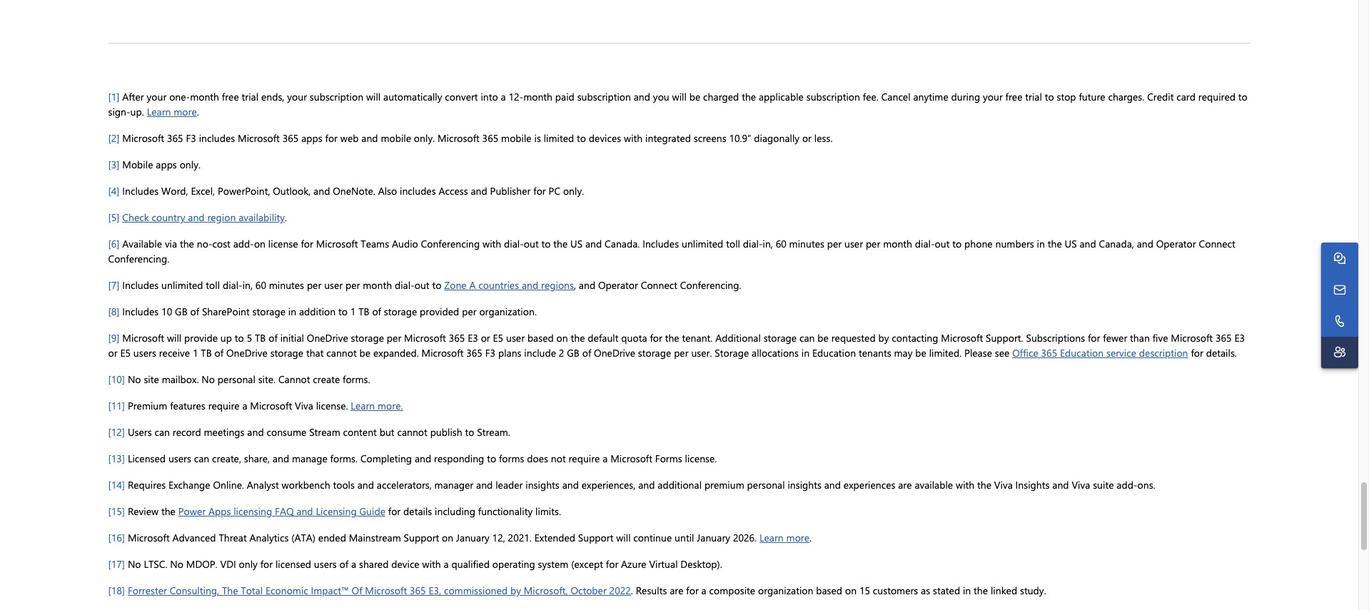 Task type: locate. For each thing, give the bounding box(es) containing it.
are left available
[[898, 479, 912, 492]]

limited
[[544, 132, 574, 145]]

2 horizontal spatial can
[[800, 331, 815, 345]]

in
[[1037, 237, 1045, 251], [288, 305, 296, 319], [802, 346, 810, 360], [963, 584, 971, 598]]

2 vertical spatial can
[[194, 452, 209, 466]]

for inside available via the no-cost add-on license for microsoft teams audio conferencing with dial-out to the us and canada. includes unlimited toll dial-in, 60 minutes per user per month dial-out to phone numbers in the us and canada, and operator connect conferencing.
[[301, 237, 313, 251]]

0 horizontal spatial viva
[[295, 399, 313, 413]]

includes inside available via the no-cost add-on license for microsoft teams audio conferencing with dial-out to the us and canada. includes unlimited toll dial-in, 60 minutes per user per month dial-out to phone numbers in the us and canada, and operator connect conferencing.
[[643, 237, 679, 251]]

for right only
[[260, 558, 273, 571]]

users up site
[[133, 346, 156, 360]]

check country and region availability link
[[122, 211, 285, 224]]

1 horizontal spatial toll
[[726, 237, 740, 251]]

includes right "[7]"
[[122, 279, 159, 292]]

includes left 10 at left
[[122, 305, 159, 319]]

review
[[128, 505, 159, 519]]

2 e3 from the left
[[1235, 331, 1245, 345]]

into
[[481, 90, 498, 104]]

add-
[[233, 237, 254, 251], [1117, 479, 1138, 492]]

future
[[1079, 90, 1106, 104]]

manager
[[434, 479, 473, 492]]

0 horizontal spatial conferencing.
[[108, 252, 169, 266]]

1 vertical spatial by
[[510, 584, 521, 598]]

the left default
[[571, 331, 585, 345]]

1 horizontal spatial free
[[1006, 90, 1023, 104]]

0 horizontal spatial learn more link
[[147, 105, 197, 119]]

1 horizontal spatial education
[[1060, 346, 1104, 360]]

convert
[[445, 90, 478, 104]]

virtual
[[649, 558, 678, 571]]

learn right 2026.
[[760, 531, 784, 545]]

license
[[268, 237, 298, 251]]

e5 up [10] link
[[120, 346, 131, 360]]

[10]
[[108, 373, 125, 386]]

e3
[[468, 331, 478, 345], [1235, 331, 1245, 345]]

your right during
[[983, 90, 1003, 104]]

can right users at left
[[154, 426, 170, 439]]

licensing
[[316, 505, 357, 519]]

1 horizontal spatial onedrive
[[307, 331, 348, 345]]

linked
[[991, 584, 1017, 598]]

1 vertical spatial 60
[[255, 279, 266, 292]]

1 horizontal spatial learn
[[351, 399, 375, 413]]

1 vertical spatial toll
[[206, 279, 220, 292]]

and left experiences
[[824, 479, 841, 492]]

apps
[[301, 132, 322, 145], [156, 158, 177, 172]]

e5 up plans
[[493, 331, 503, 345]]

provide
[[184, 331, 218, 345]]

0 vertical spatial operator
[[1156, 237, 1196, 251]]

license. right forms
[[685, 452, 717, 466]]

1 vertical spatial based
[[816, 584, 842, 598]]

2 vertical spatial or
[[108, 346, 117, 360]]

0 vertical spatial includes
[[199, 132, 235, 145]]

2 horizontal spatial or
[[802, 132, 812, 145]]

license. down create
[[316, 399, 348, 413]]

during
[[951, 90, 980, 104]]

1 horizontal spatial learn more link
[[760, 531, 810, 545]]

2 horizontal spatial tb
[[359, 305, 370, 319]]

operator inside available via the no-cost add-on license for microsoft teams audio conferencing with dial-out to the us and canada. includes unlimited toll dial-in, 60 minutes per user per month dial-out to phone numbers in the us and canada, and operator connect conferencing.
[[1156, 237, 1196, 251]]

power
[[178, 505, 206, 519]]

1 horizontal spatial connect
[[1199, 237, 1236, 251]]

1 horizontal spatial trial
[[1025, 90, 1042, 104]]

will inside microsoft will provide up to 5 tb of initial onedrive storage per microsoft 365 e3 or e5 user based on the default quota for the tenant. additional storage can be requested by contacting microsoft support. subscriptions for fewer than five microsoft 365 e3 or e5 users receive 1 tb of onedrive storage that cannot be expanded. microsoft 365 f3 plans include 2 gb of onedrive storage per user. storage allocations in education tenants may be limited. please see
[[167, 331, 182, 345]]

2 us from the left
[[1065, 237, 1077, 251]]

ended
[[318, 531, 346, 545]]

guide
[[359, 505, 385, 519]]

initial
[[280, 331, 304, 345]]

free right during
[[1006, 90, 1023, 104]]

will up receive
[[167, 331, 182, 345]]

mobile
[[122, 158, 153, 172]]

microsoft inside available via the no-cost add-on license for microsoft teams audio conferencing with dial-out to the us and canada. includes unlimited toll dial-in, 60 minutes per user per month dial-out to phone numbers in the us and canada, and operator connect conferencing.
[[316, 237, 358, 251]]

zone a countries and regions link
[[444, 279, 574, 292]]

gb right 2
[[567, 346, 580, 360]]

your up the learn more .
[[147, 90, 167, 104]]

and left leader
[[476, 479, 493, 492]]

[4] includes word, excel, powerpoint, outlook, and onenote. also includes access and publisher for pc only.
[[108, 184, 584, 198]]

viva up [12] users can record meetings and consume stream content but cannot publish to stream.
[[295, 399, 313, 413]]

to up regions
[[541, 237, 551, 251]]

users up impact™
[[314, 558, 337, 571]]

with
[[624, 132, 643, 145], [483, 237, 501, 251], [956, 479, 975, 492], [422, 558, 441, 571]]

forms. right create
[[343, 373, 370, 386]]

0 horizontal spatial user
[[324, 279, 343, 292]]

anytime
[[913, 90, 949, 104]]

0 vertical spatial more
[[174, 105, 197, 119]]

meetings
[[204, 426, 245, 439]]

0 vertical spatial toll
[[726, 237, 740, 251]]

licensing
[[234, 505, 272, 519]]

details.
[[1206, 346, 1237, 360]]

microsoft
[[122, 132, 164, 145], [238, 132, 280, 145], [438, 132, 480, 145], [316, 237, 358, 251], [122, 331, 164, 345], [404, 331, 446, 345], [941, 331, 983, 345], [1171, 331, 1213, 345], [422, 346, 464, 360], [250, 399, 292, 413], [611, 452, 652, 466], [128, 531, 170, 545], [365, 584, 407, 598]]

trial left the ends,
[[242, 90, 259, 104]]

tb
[[359, 305, 370, 319], [255, 331, 266, 345], [201, 346, 212, 360]]

onenote.
[[333, 184, 375, 198]]

add- right "cost"
[[233, 237, 254, 251]]

or down organization.
[[481, 331, 490, 345]]

or down [9]
[[108, 346, 117, 360]]

[18]
[[108, 584, 125, 598]]

1 vertical spatial includes
[[400, 184, 436, 198]]

and down not
[[562, 479, 579, 492]]

per
[[827, 237, 842, 251], [866, 237, 880, 251], [307, 279, 321, 292], [346, 279, 360, 292], [462, 305, 477, 319], [387, 331, 401, 345], [674, 346, 689, 360]]

pc
[[549, 184, 560, 198]]

1 horizontal spatial can
[[194, 452, 209, 466]]

for right 'quota'
[[650, 331, 662, 345]]

site
[[144, 373, 159, 386]]

gb
[[175, 305, 188, 319], [567, 346, 580, 360]]

1 horizontal spatial license.
[[685, 452, 717, 466]]

0 horizontal spatial based
[[527, 331, 554, 345]]

minutes
[[789, 237, 824, 251], [269, 279, 304, 292]]

microsoft will provide up to 5 tb of initial onedrive storage per microsoft 365 e3 or e5 user based on the default quota for the tenant. additional storage can be requested by contacting microsoft support. subscriptions for fewer than five microsoft 365 e3 or e5 users receive 1 tb of onedrive storage that cannot be expanded. microsoft 365 f3 plans include 2 gb of onedrive storage per user. storage allocations in education tenants may be limited. please see
[[108, 331, 1245, 360]]

[12] link
[[108, 426, 125, 439]]

mobile left 'is'
[[501, 132, 532, 145]]

mobile down automatically
[[381, 132, 411, 145]]

advanced
[[172, 531, 216, 545]]

1 vertical spatial more
[[786, 531, 810, 545]]

1 horizontal spatial operator
[[1156, 237, 1196, 251]]

device
[[391, 558, 420, 571]]

january up desktop).
[[697, 531, 730, 545]]

trial left the stop
[[1025, 90, 1042, 104]]

in, inside available via the no-cost add-on license for microsoft teams audio conferencing with dial-out to the us and canada. includes unlimited toll dial-in, 60 minutes per user per month dial-out to phone numbers in the us and canada, and operator connect conferencing.
[[763, 237, 773, 251]]

the left insights
[[977, 479, 992, 492]]

in right allocations
[[802, 346, 810, 360]]

0 horizontal spatial only.
[[180, 158, 201, 172]]

0 horizontal spatial onedrive
[[226, 346, 268, 360]]

and inside after your one-month free trial ends, your subscription will automatically convert into a 12-month paid subscription and you will be charged the applicable subscription fee. cancel anytime during your free trial to stop future charges. credit card required to sign-up.
[[634, 90, 650, 104]]

support down details at left
[[404, 531, 439, 545]]

0 vertical spatial connect
[[1199, 237, 1236, 251]]

0 horizontal spatial or
[[108, 346, 117, 360]]

1 horizontal spatial subscription
[[577, 90, 631, 104]]

1 vertical spatial learn
[[351, 399, 375, 413]]

2021.
[[508, 531, 532, 545]]

[15]
[[108, 505, 125, 519]]

1 vertical spatial apps
[[156, 158, 177, 172]]

0 vertical spatial learn
[[147, 105, 171, 119]]

1 us from the left
[[570, 237, 583, 251]]

365 down the ends,
[[282, 132, 299, 145]]

2 horizontal spatial users
[[314, 558, 337, 571]]

and right the outlook,
[[313, 184, 330, 198]]

a left shared
[[351, 558, 356, 571]]

education down subscriptions
[[1060, 346, 1104, 360]]

1 vertical spatial add-
[[1117, 479, 1138, 492]]

month inside available via the no-cost add-on license for microsoft teams audio conferencing with dial-out to the us and canada. includes unlimited toll dial-in, 60 minutes per user per month dial-out to phone numbers in the us and canada, and operator connect conferencing.
[[883, 237, 912, 251]]

in,
[[763, 237, 773, 251], [242, 279, 253, 292]]

includes for [8] includes 10 gb of sharepoint storage in addition to 1 tb of storage provided per organization.
[[122, 305, 159, 319]]

on left the 15
[[845, 584, 857, 598]]

storage up expanded.
[[351, 331, 384, 345]]

1 vertical spatial e5
[[120, 346, 131, 360]]

premium
[[128, 399, 167, 413]]

are right results
[[670, 584, 684, 598]]

on
[[254, 237, 266, 251], [557, 331, 568, 345], [442, 531, 453, 545], [845, 584, 857, 598]]

2 education from the left
[[1060, 346, 1104, 360]]

can left requested
[[800, 331, 815, 345]]

us left canada,
[[1065, 237, 1077, 251]]

0 horizontal spatial cannot
[[326, 346, 357, 360]]

1 your from the left
[[147, 90, 167, 104]]

learn more link for microsoft advanced threat analytics (ata) ended mainstream support on january 12, 2021. extended support will continue until january 2026.
[[760, 531, 810, 545]]

cannot inside microsoft will provide up to 5 tb of initial onedrive storage per microsoft 365 e3 or e5 user based on the default quota for the tenant. additional storage can be requested by contacting microsoft support. subscriptions for fewer than five microsoft 365 e3 or e5 users receive 1 tb of onedrive storage that cannot be expanded. microsoft 365 f3 plans include 2 gb of onedrive storage per user. storage allocations in education tenants may be limited. please see
[[326, 346, 357, 360]]

personal left site.
[[218, 373, 255, 386]]

0 vertical spatial cannot
[[326, 346, 357, 360]]

service
[[1107, 346, 1137, 360]]

0 horizontal spatial f3
[[186, 132, 196, 145]]

cannot right that
[[326, 346, 357, 360]]

0 vertical spatial based
[[527, 331, 554, 345]]

only. down automatically
[[414, 132, 435, 145]]

can inside microsoft will provide up to 5 tb of initial onedrive storage per microsoft 365 e3 or e5 user based on the default quota for the tenant. additional storage can be requested by contacting microsoft support. subscriptions for fewer than five microsoft 365 e3 or e5 users receive 1 tb of onedrive storage that cannot be expanded. microsoft 365 f3 plans include 2 gb of onedrive storage per user. storage allocations in education tenants may be limited. please see
[[800, 331, 815, 345]]

0 vertical spatial require
[[208, 399, 240, 413]]

0 horizontal spatial add-
[[233, 237, 254, 251]]

trial
[[242, 90, 259, 104], [1025, 90, 1042, 104]]

on up 2
[[557, 331, 568, 345]]

1 horizontal spatial e3
[[1235, 331, 1245, 345]]

no left site
[[128, 373, 141, 386]]

viva left suite
[[1072, 479, 1090, 492]]

web
[[340, 132, 359, 145]]

storage down "[7] includes unlimited toll dial-in, 60 minutes per user per month dial-out to zone a countries and regions , and operator connect conferencing."
[[384, 305, 417, 319]]

1 horizontal spatial by
[[878, 331, 889, 345]]

availability
[[239, 211, 285, 224]]

0 horizontal spatial personal
[[218, 373, 255, 386]]

3 subscription from the left
[[806, 90, 860, 104]]

includes right also
[[400, 184, 436, 198]]

faq
[[275, 505, 294, 519]]

charges.
[[1108, 90, 1145, 104]]

2022
[[609, 584, 631, 598]]

0 vertical spatial user
[[845, 237, 863, 251]]

connect
[[1199, 237, 1236, 251], [641, 279, 677, 292]]

1 horizontal spatial insights
[[788, 479, 822, 492]]

may
[[894, 346, 913, 360]]

1 horizontal spatial conferencing.
[[680, 279, 741, 292]]

12,
[[492, 531, 505, 545]]

1 inside microsoft will provide up to 5 tb of initial onedrive storage per microsoft 365 e3 or e5 user based on the default quota for the tenant. additional storage can be requested by contacting microsoft support. subscriptions for fewer than five microsoft 365 e3 or e5 users receive 1 tb of onedrive storage that cannot be expanded. microsoft 365 f3 plans include 2 gb of onedrive storage per user. storage allocations in education tenants may be limited. please see
[[193, 346, 198, 360]]

0 vertical spatial by
[[878, 331, 889, 345]]

your
[[147, 90, 167, 104], [287, 90, 307, 104], [983, 90, 1003, 104]]

2 horizontal spatial learn
[[760, 531, 784, 545]]

1 right addition at the left
[[350, 305, 356, 319]]

(except
[[571, 558, 603, 571]]

e3 up details.
[[1235, 331, 1245, 345]]

organization
[[758, 584, 813, 598]]

[15] review the power apps licensing faq and licensing guide for details including functionality limits.
[[108, 505, 561, 519]]

1 horizontal spatial 1
[[350, 305, 356, 319]]

or left less. in the top of the page
[[802, 132, 812, 145]]

0 vertical spatial learn more link
[[147, 105, 197, 119]]

toll inside available via the no-cost add-on license for microsoft teams audio conferencing with dial-out to the us and canada. includes unlimited toll dial-in, 60 minutes per user per month dial-out to phone numbers in the us and canada, and operator connect conferencing.
[[726, 237, 740, 251]]

integrated
[[645, 132, 691, 145]]

0 horizontal spatial apps
[[156, 158, 177, 172]]

tb down provide
[[201, 346, 212, 360]]

learn
[[147, 105, 171, 119], [351, 399, 375, 413], [760, 531, 784, 545]]

1 horizontal spatial in,
[[763, 237, 773, 251]]

1 horizontal spatial are
[[898, 479, 912, 492]]

the right via at the left top of page
[[180, 237, 194, 251]]

1 horizontal spatial us
[[1065, 237, 1077, 251]]

automatically
[[383, 90, 442, 104]]

desktop).
[[681, 558, 722, 571]]

2 vertical spatial only.
[[563, 184, 584, 198]]

sign-
[[108, 105, 130, 119]]

[2] link
[[108, 132, 120, 145]]

paid
[[555, 90, 575, 104]]

in right the numbers
[[1037, 237, 1045, 251]]

0 horizontal spatial tb
[[201, 346, 212, 360]]

the
[[222, 584, 238, 598]]

1 education from the left
[[812, 346, 856, 360]]

based inside microsoft will provide up to 5 tb of initial onedrive storage per microsoft 365 e3 or e5 user based on the default quota for the tenant. additional storage can be requested by contacting microsoft support. subscriptions for fewer than five microsoft 365 e3 or e5 users receive 1 tb of onedrive storage that cannot be expanded. microsoft 365 f3 plans include 2 gb of onedrive storage per user. storage allocations in education tenants may be limited. please see
[[527, 331, 554, 345]]

create,
[[212, 452, 241, 466]]

0 horizontal spatial minutes
[[269, 279, 304, 292]]

for left the 'web'
[[325, 132, 338, 145]]

of up provide
[[190, 305, 199, 319]]

and left region
[[188, 211, 205, 224]]

viva
[[295, 399, 313, 413], [994, 479, 1013, 492], [1072, 479, 1090, 492]]

user inside microsoft will provide up to 5 tb of initial onedrive storage per microsoft 365 e3 or e5 user based on the default quota for the tenant. additional storage can be requested by contacting microsoft support. subscriptions for fewer than five microsoft 365 e3 or e5 users receive 1 tb of onedrive storage that cannot be expanded. microsoft 365 f3 plans include 2 gb of onedrive storage per user. storage allocations in education tenants may be limited. please see
[[506, 331, 525, 345]]

for right "guide"
[[388, 505, 401, 519]]

0 vertical spatial add-
[[233, 237, 254, 251]]

1 down provide
[[193, 346, 198, 360]]

1 horizontal spatial f3
[[485, 346, 495, 360]]

us up ,
[[570, 237, 583, 251]]

shared
[[359, 558, 389, 571]]

[1] link
[[108, 90, 120, 104]]

[9] link
[[108, 331, 120, 345]]

with right device
[[422, 558, 441, 571]]

publish
[[430, 426, 462, 439]]

operator down canada.
[[598, 279, 638, 292]]

2 subscription from the left
[[577, 90, 631, 104]]

commissioned
[[444, 584, 508, 598]]

suite
[[1093, 479, 1114, 492]]

forms. up the tools
[[330, 452, 358, 466]]

0 horizontal spatial can
[[154, 426, 170, 439]]

0 vertical spatial 60
[[776, 237, 787, 251]]

a left qualified
[[444, 558, 449, 571]]

[2] microsoft 365 f3 includes microsoft 365 apps for web and mobile only. microsoft 365 mobile is limited to devices with integrated screens 10.9" diagonally or less.
[[108, 132, 833, 145]]

learn more link down one-
[[147, 105, 197, 119]]

and right faq at bottom
[[296, 505, 313, 519]]

1 vertical spatial operator
[[598, 279, 638, 292]]

1 insights from the left
[[526, 479, 560, 492]]

0 horizontal spatial operator
[[598, 279, 638, 292]]

2 january from the left
[[697, 531, 730, 545]]

0 horizontal spatial your
[[147, 90, 167, 104]]

in right stated
[[963, 584, 971, 598]]

1 vertical spatial gb
[[567, 346, 580, 360]]

1 horizontal spatial apps
[[301, 132, 322, 145]]

also
[[378, 184, 397, 198]]

no right ltsc.
[[170, 558, 183, 571]]

conferencing. down available
[[108, 252, 169, 266]]

can left create,
[[194, 452, 209, 466]]

stop
[[1057, 90, 1076, 104]]

1 horizontal spatial gb
[[567, 346, 580, 360]]

1 horizontal spatial tb
[[255, 331, 266, 345]]

1 vertical spatial are
[[670, 584, 684, 598]]

includes for [4] includes word, excel, powerpoint, outlook, and onenote. also includes access and publisher for pc only.
[[122, 184, 159, 198]]

1 horizontal spatial includes
[[400, 184, 436, 198]]

dial-
[[504, 237, 524, 251], [743, 237, 763, 251], [915, 237, 935, 251], [223, 279, 242, 292], [395, 279, 415, 292]]

learn right up.
[[147, 105, 171, 119]]

e5
[[493, 331, 503, 345], [120, 346, 131, 360]]

apps left the 'web'
[[301, 132, 322, 145]]

forms
[[655, 452, 682, 466]]



Task type: vqa. For each thing, say whether or not it's contained in the screenshot.
[17]
yes



Task type: describe. For each thing, give the bounding box(es) containing it.
with right available
[[956, 479, 975, 492]]

[14]
[[108, 479, 125, 492]]

numbers
[[996, 237, 1034, 251]]

operating
[[492, 558, 535, 571]]

organization.
[[479, 305, 537, 319]]

online.
[[213, 479, 244, 492]]

1 vertical spatial user
[[324, 279, 343, 292]]

add- inside available via the no-cost add-on license for microsoft teams audio conferencing with dial-out to the us and canada. includes unlimited toll dial-in, 60 minutes per user per month dial-out to phone numbers in the us and canada, and operator connect conferencing.
[[233, 237, 254, 251]]

will left automatically
[[366, 90, 381, 104]]

please
[[964, 346, 992, 360]]

1 horizontal spatial require
[[569, 452, 600, 466]]

1 support from the left
[[404, 531, 439, 545]]

[7] link
[[108, 279, 120, 292]]

storage
[[715, 346, 749, 360]]

be down contacting
[[915, 346, 926, 360]]

results
[[636, 584, 667, 598]]

60 inside available via the no-cost add-on license for microsoft teams audio conferencing with dial-out to the us and canada. includes unlimited toll dial-in, 60 minutes per user per month dial-out to phone numbers in the us and canada, and operator connect conferencing.
[[776, 237, 787, 251]]

up
[[220, 331, 232, 345]]

1 horizontal spatial personal
[[747, 479, 785, 492]]

word,
[[161, 184, 188, 198]]

f3 inside microsoft will provide up to 5 tb of initial onedrive storage per microsoft 365 e3 or e5 user based on the default quota for the tenant. additional storage can be requested by contacting microsoft support. subscriptions for fewer than five microsoft 365 e3 or e5 users receive 1 tb of onedrive storage that cannot be expanded. microsoft 365 f3 plans include 2 gb of onedrive storage per user. storage allocations in education tenants may be limited. please see
[[485, 346, 495, 360]]

and left canada.
[[585, 237, 602, 251]]

2 horizontal spatial onedrive
[[594, 346, 635, 360]]

0 horizontal spatial e5
[[120, 346, 131, 360]]

1 vertical spatial conferencing.
[[680, 279, 741, 292]]

0 vertical spatial apps
[[301, 132, 322, 145]]

0 horizontal spatial more
[[174, 105, 197, 119]]

country
[[152, 211, 185, 224]]

receive
[[159, 346, 190, 360]]

in inside microsoft will provide up to 5 tb of initial onedrive storage per microsoft 365 e3 or e5 user based on the default quota for the tenant. additional storage can be requested by contacting microsoft support. subscriptions for fewer than five microsoft 365 e3 or e5 users receive 1 tb of onedrive storage that cannot be expanded. microsoft 365 f3 plans include 2 gb of onedrive storage per user. storage allocations in education tenants may be limited. please see
[[802, 346, 810, 360]]

user.
[[691, 346, 712, 360]]

2 horizontal spatial only.
[[563, 184, 584, 198]]

impact™
[[311, 584, 349, 598]]

and left additional
[[638, 479, 655, 492]]

0 horizontal spatial gb
[[175, 305, 188, 319]]

1 january from the left
[[456, 531, 490, 545]]

audio
[[392, 237, 418, 251]]

and right ,
[[579, 279, 595, 292]]

region
[[207, 211, 236, 224]]

the right the numbers
[[1048, 237, 1062, 251]]

content
[[343, 426, 377, 439]]

,
[[574, 279, 576, 292]]

does
[[527, 452, 548, 466]]

1 trial from the left
[[242, 90, 259, 104]]

and right canada,
[[1137, 237, 1154, 251]]

the left tenant.
[[665, 331, 679, 345]]

0 horizontal spatial unlimited
[[161, 279, 203, 292]]

storage down 'quota'
[[638, 346, 671, 360]]

[15] link
[[108, 505, 125, 519]]

of down ended
[[340, 558, 349, 571]]

. left results
[[631, 584, 633, 598]]

for down desktop).
[[686, 584, 699, 598]]

including
[[435, 505, 475, 519]]

of down up
[[215, 346, 224, 360]]

0 horizontal spatial 60
[[255, 279, 266, 292]]

[18] forrester consulting, the total economic impact™ of microsoft 365 e3, commissioned by microsoft, october 2022 . results are for a composite organization based on 15 customers as stated in the linked study.
[[108, 584, 1046, 598]]

2 vertical spatial learn
[[760, 531, 784, 545]]

check
[[122, 211, 149, 224]]

and left canada,
[[1080, 237, 1096, 251]]

canada.
[[605, 237, 640, 251]]

[16] link
[[108, 531, 125, 545]]

a down desktop).
[[701, 584, 707, 598]]

stream
[[309, 426, 340, 439]]

credit
[[1147, 90, 1174, 104]]

1 subscription from the left
[[310, 90, 363, 104]]

to left the forms
[[487, 452, 496, 466]]

include
[[524, 346, 556, 360]]

0 vertical spatial license.
[[316, 399, 348, 413]]

analyst
[[247, 479, 279, 492]]

to left the "phone"
[[953, 237, 962, 251]]

see
[[995, 346, 1010, 360]]

[18] link
[[108, 584, 125, 598]]

cost
[[212, 237, 230, 251]]

includes for [7] includes unlimited toll dial-in, 60 minutes per user per month dial-out to zone a countries and regions , and operator connect conferencing.
[[122, 279, 159, 292]]

3 your from the left
[[983, 90, 1003, 104]]

and right the 'web'
[[361, 132, 378, 145]]

in left addition at the left
[[288, 305, 296, 319]]

on inside available via the no-cost add-on license for microsoft teams audio conferencing with dial-out to the us and canada. includes unlimited toll dial-in, 60 minutes per user per month dial-out to phone numbers in the us and canada, and operator connect conferencing.
[[254, 237, 266, 251]]

0 vertical spatial f3
[[186, 132, 196, 145]]

record
[[173, 426, 201, 439]]

you
[[653, 90, 669, 104]]

0 vertical spatial are
[[898, 479, 912, 492]]

fewer
[[1103, 331, 1127, 345]]

365 down provided
[[449, 331, 465, 345]]

[14] requires exchange online. analyst workbench tools and accelerators, manager and leader insights and experiences, and additional premium personal insights and experiences are available with the viva insights and viva suite add-ons.
[[108, 479, 1156, 492]]

continue
[[633, 531, 672, 545]]

to right limited
[[577, 132, 586, 145]]

access
[[439, 184, 468, 198]]

more.
[[378, 399, 403, 413]]

[17]
[[108, 558, 125, 571]]

0 vertical spatial personal
[[218, 373, 255, 386]]

be inside after your one-month free trial ends, your subscription will automatically convert into a 12-month paid subscription and you will be charged the applicable subscription fee. cancel anytime during your free trial to stop future charges. credit card required to sign-up.
[[689, 90, 701, 104]]

[13] licensed users can create, share, and manage forms. completing and responding to forms does not require a microsoft forms license.
[[108, 452, 717, 466]]

will right you at left top
[[672, 90, 687, 104]]

and down [11] premium features require a microsoft viva license. learn more.
[[247, 426, 264, 439]]

learn more link for after your one-month free trial ends, your subscription will automatically convert into a 12-month paid subscription and you will be charged the applicable subscription fee. cancel anytime during your free trial to stop future charges. credit card required to sign-up.
[[147, 105, 197, 119]]

. up the license
[[285, 211, 287, 224]]

education inside microsoft will provide up to 5 tb of initial onedrive storage per microsoft 365 e3 or e5 user based on the default quota for the tenant. additional storage can be requested by contacting microsoft support. subscriptions for fewer than five microsoft 365 e3 or e5 users receive 1 tb of onedrive storage that cannot be expanded. microsoft 365 f3 plans include 2 gb of onedrive storage per user. storage allocations in education tenants may be limited. please see
[[812, 346, 856, 360]]

1 vertical spatial license.
[[685, 452, 717, 466]]

a
[[469, 279, 476, 292]]

and right the tools
[[357, 479, 374, 492]]

gb inside microsoft will provide up to 5 tb of initial onedrive storage per microsoft 365 e3 or e5 user based on the default quota for the tenant. additional storage can be requested by contacting microsoft support. subscriptions for fewer than five microsoft 365 e3 or e5 users receive 1 tb of onedrive storage that cannot be expanded. microsoft 365 f3 plans include 2 gb of onedrive storage per user. storage allocations in education tenants may be limited. please see
[[567, 346, 580, 360]]

365 left the e3,
[[410, 584, 426, 598]]

[8]
[[108, 305, 120, 319]]

0 vertical spatial forms.
[[343, 373, 370, 386]]

0 horizontal spatial out
[[415, 279, 429, 292]]

2 horizontal spatial viva
[[1072, 479, 1090, 492]]

to right required
[[1238, 90, 1248, 104]]

365 down the learn more .
[[167, 132, 183, 145]]

0 vertical spatial only.
[[414, 132, 435, 145]]

of up expanded.
[[372, 305, 381, 319]]

the left power
[[161, 505, 176, 519]]

[7] includes unlimited toll dial-in, 60 minutes per user per month dial-out to zone a countries and regions , and operator connect conferencing.
[[108, 279, 741, 292]]

1 horizontal spatial viva
[[994, 479, 1013, 492]]

1 vertical spatial forms.
[[330, 452, 358, 466]]

[13]
[[108, 452, 125, 466]]

2026.
[[733, 531, 757, 545]]

five
[[1153, 331, 1168, 345]]

1 vertical spatial or
[[481, 331, 490, 345]]

connect inside available via the no-cost add-on license for microsoft teams audio conferencing with dial-out to the us and canada. includes unlimited toll dial-in, 60 minutes per user per month dial-out to phone numbers in the us and canada, and operator connect conferencing.
[[1199, 237, 1236, 251]]

[9]
[[108, 331, 120, 345]]

[11] link
[[108, 399, 125, 413]]

be left requested
[[818, 331, 829, 345]]

available
[[122, 237, 162, 251]]

0 horizontal spatial require
[[208, 399, 240, 413]]

365 left plans
[[466, 346, 482, 360]]

. right up.
[[197, 105, 199, 119]]

mailbox.
[[162, 373, 199, 386]]

no right [17]
[[128, 558, 141, 571]]

after your one-month free trial ends, your subscription will automatically convert into a 12-month paid subscription and you will be charged the applicable subscription fee. cancel anytime during your free trial to stop future charges. credit card required to sign-up.
[[108, 90, 1248, 119]]

office 365 education service description for details.
[[1012, 346, 1237, 360]]

stated
[[933, 584, 960, 598]]

1 horizontal spatial users
[[168, 452, 191, 466]]

15
[[859, 584, 870, 598]]

threat
[[219, 531, 247, 545]]

tools
[[333, 479, 355, 492]]

the left linked at the right of the page
[[974, 584, 988, 598]]

by inside microsoft will provide up to 5 tb of initial onedrive storage per microsoft 365 e3 or e5 user based on the default quota for the tenant. additional storage can be requested by contacting microsoft support. subscriptions for fewer than five microsoft 365 e3 or e5 users receive 1 tb of onedrive storage that cannot be expanded. microsoft 365 f3 plans include 2 gb of onedrive storage per user. storage allocations in education tenants may be limited. please see
[[878, 331, 889, 345]]

teams
[[361, 237, 389, 251]]

ends,
[[261, 90, 284, 104]]

excel,
[[191, 184, 215, 198]]

the up regions
[[553, 237, 568, 251]]

a up the experiences,
[[603, 452, 608, 466]]

[11] premium features require a microsoft viva license. learn more.
[[108, 399, 403, 413]]

forrester consulting, the total economic impact™ of microsoft 365 e3, commissioned by microsoft, october 2022 link
[[128, 584, 631, 598]]

users inside microsoft will provide up to 5 tb of initial onedrive storage per microsoft 365 e3 or e5 user based on the default quota for the tenant. additional storage can be requested by contacting microsoft support. subscriptions for fewer than five microsoft 365 e3 or e5 users receive 1 tb of onedrive storage that cannot be expanded. microsoft 365 f3 plans include 2 gb of onedrive storage per user. storage allocations in education tenants may be limited. please see
[[133, 346, 156, 360]]

will up azure
[[616, 531, 631, 545]]

tenants
[[859, 346, 891, 360]]

365 down into
[[482, 132, 498, 145]]

regions
[[541, 279, 574, 292]]

and right share,
[[273, 452, 289, 466]]

1 mobile from the left
[[381, 132, 411, 145]]

a inside after your one-month free trial ends, your subscription will automatically convert into a 12-month paid subscription and you will be charged the applicable subscription fee. cancel anytime during your free trial to stop future charges. credit card required to sign-up.
[[501, 90, 506, 104]]

ons.
[[1138, 479, 1156, 492]]

minutes inside available via the no-cost add-on license for microsoft teams audio conferencing with dial-out to the us and canada. includes unlimited toll dial-in, 60 minutes per user per month dial-out to phone numbers in the us and canada, and operator connect conferencing.
[[789, 237, 824, 251]]

1 free from the left
[[222, 90, 239, 104]]

no right mailbox.
[[202, 373, 215, 386]]

after
[[122, 90, 144, 104]]

on down including
[[442, 531, 453, 545]]

2 trial from the left
[[1025, 90, 1042, 104]]

[12] users can record meetings and consume stream content but cannot publish to stream.
[[108, 426, 510, 439]]

2 horizontal spatial out
[[935, 237, 950, 251]]

storage up allocations
[[764, 331, 797, 345]]

1 vertical spatial can
[[154, 426, 170, 439]]

1 horizontal spatial based
[[816, 584, 842, 598]]

quota
[[621, 331, 647, 345]]

2 support from the left
[[578, 531, 614, 545]]

workbench
[[282, 479, 330, 492]]

stream.
[[477, 426, 510, 439]]

with inside available via the no-cost add-on license for microsoft teams audio conferencing with dial-out to the us and canada. includes unlimited toll dial-in, 60 minutes per user per month dial-out to phone numbers in the us and canada, and operator connect conferencing.
[[483, 237, 501, 251]]

0 vertical spatial e5
[[493, 331, 503, 345]]

phone
[[965, 237, 993, 251]]

via
[[165, 237, 177, 251]]

features
[[170, 399, 205, 413]]

[10] no site mailbox. no personal site. cannot create forms.
[[108, 373, 370, 386]]

1 horizontal spatial cannot
[[397, 426, 427, 439]]

completing
[[360, 452, 412, 466]]

on inside microsoft will provide up to 5 tb of initial onedrive storage per microsoft 365 e3 or e5 user based on the default quota for the tenant. additional storage can be requested by contacting microsoft support. subscriptions for fewer than five microsoft 365 e3 or e5 users receive 1 tb of onedrive storage that cannot be expanded. microsoft 365 f3 plans include 2 gb of onedrive storage per user. storage allocations in education tenants may be limited. please see
[[557, 331, 568, 345]]

(ata)
[[291, 531, 316, 545]]

365 down subscriptions
[[1041, 346, 1057, 360]]

be left expanded.
[[359, 346, 371, 360]]

1 vertical spatial in,
[[242, 279, 253, 292]]

of down default
[[582, 346, 591, 360]]

2 free from the left
[[1006, 90, 1023, 104]]

0 horizontal spatial includes
[[199, 132, 235, 145]]

0 horizontal spatial connect
[[641, 279, 677, 292]]

and right insights
[[1052, 479, 1069, 492]]

for left details.
[[1191, 346, 1204, 360]]

0 horizontal spatial learn
[[147, 105, 171, 119]]

for left azure
[[606, 558, 618, 571]]

for up office 365 education service description link
[[1088, 331, 1100, 345]]

storage up initial
[[252, 305, 286, 319]]

2 insights from the left
[[788, 479, 822, 492]]

. up organization
[[810, 531, 812, 545]]

to right addition at the left
[[338, 305, 348, 319]]

1 e3 from the left
[[468, 331, 478, 345]]

site.
[[258, 373, 276, 386]]

with right devices
[[624, 132, 643, 145]]

of left initial
[[269, 331, 278, 345]]

in inside available via the no-cost add-on license for microsoft teams audio conferencing with dial-out to the us and canada. includes unlimited toll dial-in, 60 minutes per user per month dial-out to phone numbers in the us and canada, and operator connect conferencing.
[[1037, 237, 1045, 251]]

manage
[[292, 452, 328, 466]]

a down [10] no site mailbox. no personal site. cannot create forms.
[[242, 399, 247, 413]]

unlimited inside available via the no-cost add-on license for microsoft teams audio conferencing with dial-out to the us and canada. includes unlimited toll dial-in, 60 minutes per user per month dial-out to phone numbers in the us and canada, and operator connect conferencing.
[[682, 237, 723, 251]]

and up accelerators,
[[415, 452, 431, 466]]

customers
[[873, 584, 918, 598]]

2 vertical spatial tb
[[201, 346, 212, 360]]

2 vertical spatial users
[[314, 558, 337, 571]]

required
[[1198, 90, 1236, 104]]

[17] link
[[108, 558, 125, 571]]

2 your from the left
[[287, 90, 307, 104]]

october
[[571, 584, 607, 598]]

0 horizontal spatial by
[[510, 584, 521, 598]]

for left pc
[[533, 184, 546, 198]]

[3]
[[108, 158, 120, 172]]

1 horizontal spatial more
[[786, 531, 810, 545]]

to inside microsoft will provide up to 5 tb of initial onedrive storage per microsoft 365 e3 or e5 user based on the default quota for the tenant. additional storage can be requested by contacting microsoft support. subscriptions for fewer than five microsoft 365 e3 or e5 users receive 1 tb of onedrive storage that cannot be expanded. microsoft 365 f3 plans include 2 gb of onedrive storage per user. storage allocations in education tenants may be limited. please see
[[235, 331, 244, 345]]

[3] link
[[108, 158, 120, 172]]

to right publish
[[465, 426, 474, 439]]

1 horizontal spatial out
[[524, 237, 539, 251]]

to left the stop
[[1045, 90, 1054, 104]]

[17] no ltsc. no mdop. vdi only for licensed users of a shared device with a qualified operating system (except for azure virtual desktop).
[[108, 558, 722, 571]]

365 up details.
[[1216, 331, 1232, 345]]

1 horizontal spatial add-
[[1117, 479, 1138, 492]]

storage down initial
[[270, 346, 303, 360]]

powerpoint,
[[218, 184, 270, 198]]

to left zone
[[432, 279, 441, 292]]

and right access
[[471, 184, 487, 198]]

conferencing. inside available via the no-cost add-on license for microsoft teams audio conferencing with dial-out to the us and canada. includes unlimited toll dial-in, 60 minutes per user per month dial-out to phone numbers in the us and canada, and operator connect conferencing.
[[108, 252, 169, 266]]

2 mobile from the left
[[501, 132, 532, 145]]

user inside available via the no-cost add-on license for microsoft teams audio conferencing with dial-out to the us and canada. includes unlimited toll dial-in, 60 minutes per user per month dial-out to phone numbers in the us and canada, and operator connect conferencing.
[[845, 237, 863, 251]]



